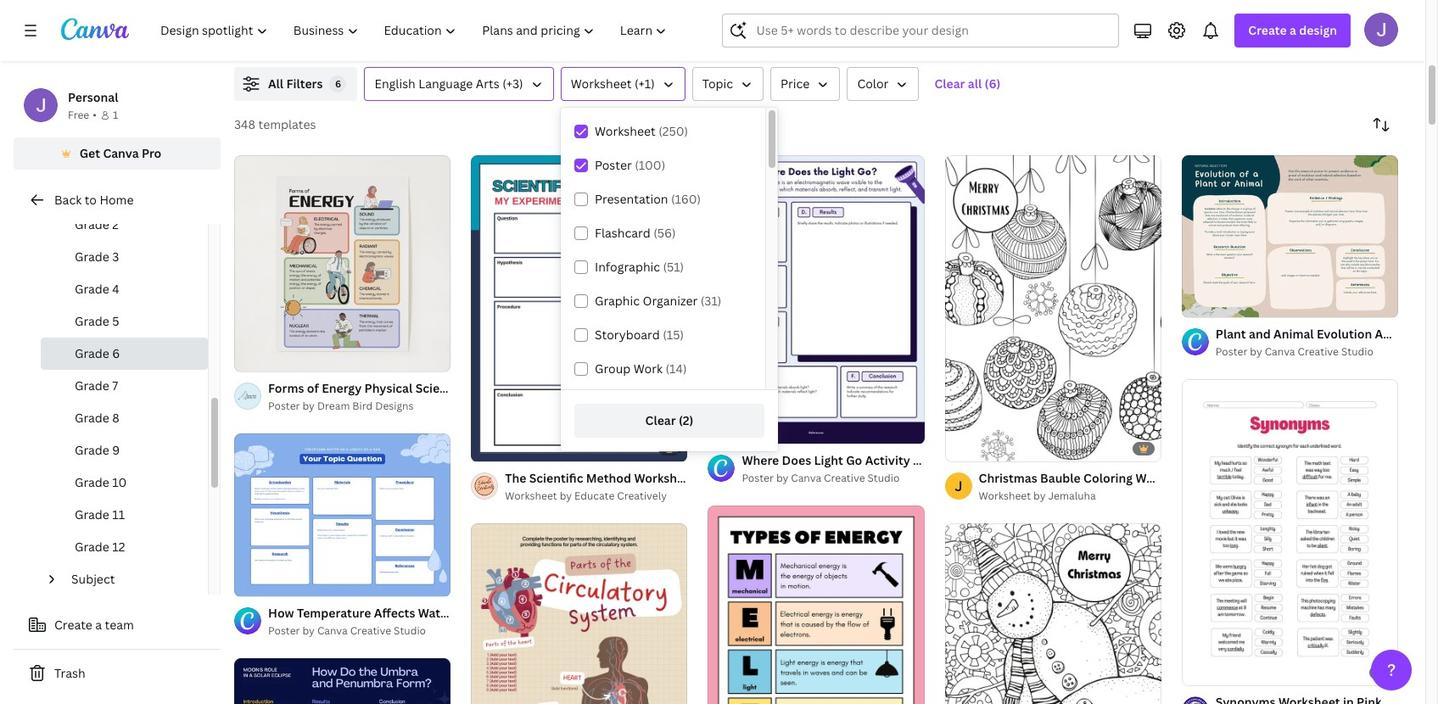 Task type: describe. For each thing, give the bounding box(es) containing it.
of for forms of energy physical science classroom poster pastel illustratted image
[[253, 351, 263, 364]]

(250)
[[659, 123, 688, 139]]

lesson inside symbiotic relationships lesson by canva creative studio
[[578, 31, 613, 45]]

to
[[85, 192, 97, 208]]

back
[[54, 192, 82, 208]]

(31)
[[701, 293, 722, 309]]

how temperature affects water molecules research poster in light blue blue lined style image
[[234, 434, 451, 596]]

bacteria and viruses link
[[888, 11, 1144, 30]]

grade 4
[[75, 281, 119, 297]]

(100)
[[635, 157, 665, 173]]

9
[[112, 442, 120, 458]]

grade 2 link
[[41, 209, 208, 241]]

(15)
[[663, 327, 684, 343]]

grade 9 link
[[41, 434, 208, 467]]

Sort by button
[[1364, 108, 1398, 142]]

jemaluha
[[1048, 489, 1096, 503]]

bird inside 'link'
[[352, 399, 373, 413]]

grade 10
[[75, 474, 127, 490]]

lesson by ljr edu resources link
[[888, 30, 1144, 47]]

a for team
[[95, 617, 102, 633]]

english language arts (+3)
[[375, 76, 523, 92]]

trash
[[54, 665, 85, 681]]

design
[[1299, 22, 1337, 38]]

(160)
[[671, 191, 701, 207]]

8
[[112, 410, 119, 426]]

grade for grade 11
[[75, 507, 109, 523]]

1 of 2 for how temperature affects water molecules research poster in light blue blue lined style image
[[246, 576, 270, 589]]

get
[[79, 145, 100, 161]]

arts
[[476, 76, 500, 92]]

worksheet by jemaluha link
[[979, 488, 1161, 505]]

home
[[100, 192, 134, 208]]

relationships
[[639, 12, 718, 28]]

create a design
[[1249, 22, 1337, 38]]

lesson for motion
[[1198, 31, 1233, 45]]

topic
[[702, 76, 733, 92]]

organizer
[[643, 293, 698, 309]]

of for how temperature affects water molecules research poster in light blue blue lined style image
[[253, 576, 263, 589]]

topic button
[[692, 67, 764, 101]]

clear all (6)
[[935, 76, 1001, 92]]

the solar system link
[[268, 11, 524, 30]]

clear for clear all (6)
[[935, 76, 965, 92]]

back to home
[[54, 192, 134, 208]]

create a team
[[54, 617, 134, 633]]

1 for how temperature affects water molecules research poster in light blue blue lined style image
[[246, 576, 251, 589]]

language
[[419, 76, 473, 92]]

worksheet (+1)
[[571, 76, 655, 92]]

grade 7 link
[[41, 370, 208, 402]]

jemaluha element
[[945, 473, 972, 500]]

worksheet (250)
[[595, 123, 688, 139]]

work
[[634, 361, 663, 377]]

clear all (6) button
[[926, 67, 1009, 101]]

christmas bauble coloring worksheet in black and white illustrative style image
[[945, 155, 1161, 461]]

grade 8 link
[[41, 402, 208, 434]]

poster for 1 of 2 'link' associated with poster by dream bird designs 'link'
[[268, 399, 300, 413]]

storyboard
[[595, 327, 660, 343]]

2 for plant and animal evolution activity research poster in hand drawn style 'image'
[[1213, 297, 1218, 310]]

flashcard
[[595, 225, 651, 241]]

worksheet by educate creatively
[[505, 489, 667, 503]]

english
[[375, 76, 416, 92]]

edu
[[960, 31, 979, 45]]

studio for how temperature affects water molecules research poster in light blue blue lined style image
[[394, 623, 426, 638]]

1 of 2 link for poster by canva creative studio link related to plant and animal evolution activity research poster in hand drawn style 'image'
[[1182, 155, 1398, 318]]

studio inside symbiotic relationships lesson by canva creative studio
[[706, 31, 738, 45]]

motion and force link
[[1198, 11, 1438, 30]]

12
[[112, 539, 125, 555]]

grade for grade 2
[[75, 216, 109, 233]]

and for bacteria
[[939, 12, 961, 28]]

11
[[112, 507, 125, 523]]

grade 7
[[75, 378, 118, 394]]

grade for grade 12
[[75, 539, 109, 555]]

all
[[968, 76, 982, 92]]

back to home link
[[14, 183, 221, 217]]

price button
[[771, 67, 840, 101]]

plant and animal evolution activity research poster in hand drawn style image
[[1182, 155, 1398, 318]]

create a design button
[[1235, 14, 1351, 48]]

merry christmas snowman worksheet illustrative style in black and white image
[[945, 524, 1161, 704]]

lesson by canva creative studio link for the solar system
[[268, 30, 524, 47]]

jacob simon image
[[1364, 13, 1398, 47]]

348
[[234, 116, 255, 132]]

grade 12
[[75, 539, 125, 555]]

worksheet for worksheet by educate creatively
[[505, 489, 557, 503]]

clear for clear (2)
[[645, 412, 676, 429]]

creative for how temperature affects water molecules research poster in light blue blue lined style image
[[350, 623, 391, 638]]

grade 3 link
[[41, 241, 208, 273]]

6 filter options selected element
[[330, 76, 347, 92]]

(14)
[[666, 361, 687, 377]]

designs inside 'link'
[[375, 399, 414, 413]]

j link
[[945, 473, 972, 500]]

lesson by dream bird designs link
[[1198, 30, 1438, 47]]

grade 4 link
[[41, 273, 208, 305]]

grade 11
[[75, 507, 125, 523]]

create for create a design
[[1249, 22, 1287, 38]]

(+3)
[[502, 76, 523, 92]]

team
[[105, 617, 134, 633]]

templates
[[258, 116, 316, 132]]

force
[[1267, 12, 1299, 28]]

lesson for the
[[268, 31, 303, 45]]

1 for plant and animal evolution activity research poster in hand drawn style 'image'
[[1194, 297, 1199, 310]]

by inside bacteria and viruses lesson by ljr edu resources
[[925, 31, 937, 45]]

english language arts (+3) button
[[364, 67, 554, 101]]

worksheet for worksheet (+1)
[[571, 76, 632, 92]]

by inside 'link'
[[303, 399, 315, 413]]

poster by canva creative studio link for plant and animal evolution activity research poster in hand drawn style 'image'
[[1216, 344, 1398, 361]]

5
[[112, 313, 119, 329]]

worksheet for worksheet by jemaluha
[[979, 489, 1031, 503]]

grade 6
[[75, 345, 120, 361]]

grade for grade 3
[[75, 249, 109, 265]]

grade for grade 7
[[75, 378, 109, 394]]

bird inside motion and force lesson by dream bird designs
[[1285, 31, 1305, 45]]

grade 8
[[75, 410, 119, 426]]

poster by canva creative studio for poster by canva creative studio link for how temperature affects water molecules research poster in light blue blue lined style image
[[268, 623, 426, 638]]

graphic organizer (31)
[[595, 293, 722, 309]]

motion and force image
[[1164, 0, 1438, 4]]

(6)
[[985, 76, 1001, 92]]

the
[[268, 12, 290, 28]]

grade for grade 9
[[75, 442, 109, 458]]

symbiotic
[[578, 12, 637, 28]]

poster by canva creative studio for poster by canva creative studio link related to plant and animal evolution activity research poster in hand drawn style 'image'
[[1216, 345, 1374, 359]]

infographic
[[595, 259, 660, 275]]

1 of 2 for plant and animal evolution activity research poster in hand drawn style 'image'
[[1194, 297, 1218, 310]]

poster by canva creative studio link for the where does light go activity research poster in light blue violet lined style image
[[742, 470, 925, 487]]

synonyms worksheet in pink simple style image
[[1182, 380, 1398, 686]]

and for motion
[[1242, 12, 1264, 28]]

top level navigation element
[[149, 14, 682, 48]]

(+1)
[[635, 76, 655, 92]]

creative for the where does light go activity research poster in light blue violet lined style image
[[824, 471, 865, 486]]

studio for plant and animal evolution activity research poster in hand drawn style 'image'
[[1341, 345, 1374, 359]]



Task type: vqa. For each thing, say whether or not it's contained in the screenshot.


Task type: locate. For each thing, give the bounding box(es) containing it.
grade left 9
[[75, 442, 109, 458]]

1 vertical spatial poster by canva creative studio
[[742, 471, 900, 486]]

and inside motion and force lesson by dream bird designs
[[1242, 12, 1264, 28]]

designs
[[1308, 31, 1346, 45], [375, 399, 414, 413]]

6 down 5
[[112, 345, 120, 361]]

2 vertical spatial poster by canva creative studio
[[268, 623, 426, 638]]

clear (2)
[[645, 412, 694, 429]]

1 lesson by canva creative studio link from the left
[[268, 30, 524, 47]]

price
[[781, 76, 810, 92]]

get canva pro button
[[14, 137, 221, 170]]

1 vertical spatial bird
[[352, 399, 373, 413]]

grade left the 7
[[75, 378, 109, 394]]

get canva pro
[[79, 145, 162, 161]]

color button
[[847, 67, 919, 101]]

grade for grade 4
[[75, 281, 109, 297]]

2 vertical spatial poster by canva creative studio link
[[268, 622, 451, 639]]

1 horizontal spatial designs
[[1308, 31, 1346, 45]]

10 grade from the top
[[75, 507, 109, 523]]

lesson down the
[[268, 31, 303, 45]]

6
[[335, 77, 341, 90], [112, 345, 120, 361]]

grade inside "link"
[[75, 249, 109, 265]]

grade up grade 7
[[75, 345, 109, 361]]

grade 11 link
[[41, 499, 208, 531]]

1 vertical spatial of
[[253, 351, 263, 364]]

ljr
[[940, 31, 958, 45]]

group
[[595, 361, 631, 377]]

1 horizontal spatial poster by canva creative studio link
[[742, 470, 925, 487]]

7 grade from the top
[[75, 410, 109, 426]]

symbiotic relationships lesson by canva creative studio
[[578, 12, 738, 45]]

1 of 2 link for poster by dream bird designs 'link'
[[234, 155, 451, 372]]

3 lesson from the left
[[888, 31, 923, 45]]

poster for 1 of 2 'link' related to poster by canva creative studio link related to plant and animal evolution activity research poster in hand drawn style 'image'
[[1216, 345, 1248, 359]]

2 grade from the top
[[75, 249, 109, 265]]

worksheet by educate creatively link
[[505, 488, 688, 505]]

0 vertical spatial dream
[[1250, 31, 1282, 45]]

poster by canva creative studio
[[1216, 345, 1374, 359], [742, 471, 900, 486], [268, 623, 426, 638]]

canva inside the solar system lesson by canva creative studio
[[320, 31, 350, 45]]

worksheet left educate
[[505, 489, 557, 503]]

0 horizontal spatial a
[[95, 617, 102, 633]]

filters
[[286, 76, 323, 92]]

1 vertical spatial dream
[[317, 399, 350, 413]]

the scientific method worksheet in pink blue yellow fun hand drawn style image
[[471, 155, 688, 461]]

flashcard (56)
[[595, 225, 676, 241]]

all
[[268, 76, 283, 92]]

0 horizontal spatial clear
[[645, 412, 676, 429]]

grade 2
[[75, 216, 119, 233]]

lesson by canva creative studio link for symbiotic relationships
[[578, 30, 834, 47]]

1 vertical spatial 6
[[112, 345, 120, 361]]

1 of 2 link
[[234, 155, 451, 372], [1182, 155, 1398, 318], [234, 434, 451, 596]]

1 horizontal spatial create
[[1249, 22, 1287, 38]]

2 vertical spatial of
[[253, 576, 263, 589]]

grade down 'to'
[[75, 216, 109, 233]]

educate
[[574, 489, 615, 503]]

presentation
[[595, 191, 668, 207]]

by inside symbiotic relationships lesson by canva creative studio
[[615, 31, 627, 45]]

create
[[1249, 22, 1287, 38], [54, 617, 92, 633]]

0 vertical spatial bird
[[1285, 31, 1305, 45]]

designs inside motion and force lesson by dream bird designs
[[1308, 31, 1346, 45]]

lesson by canva creative studio link up english
[[268, 30, 524, 47]]

0 vertical spatial 1 of 2
[[1194, 297, 1218, 310]]

1 vertical spatial poster by canva creative studio link
[[742, 470, 925, 487]]

lesson inside the solar system lesson by canva creative studio
[[268, 31, 303, 45]]

studio for the where does light go activity research poster in light blue violet lined style image
[[868, 471, 900, 486]]

poster by canva creative studio link
[[1216, 344, 1398, 361], [742, 470, 925, 487], [268, 622, 451, 639]]

clear inside clear all (6) button
[[935, 76, 965, 92]]

1 lesson from the left
[[268, 31, 303, 45]]

grade 3
[[75, 249, 119, 265]]

2 and from the left
[[1242, 12, 1264, 28]]

the moon's role in solar eclipse activity research poster in dark blue light blue flat graphic style image
[[234, 658, 451, 704]]

symbiotic relationships link
[[578, 11, 834, 30]]

9 grade from the top
[[75, 474, 109, 490]]

1 for forms of energy physical science classroom poster pastel illustratted image
[[246, 351, 251, 364]]

canva inside symbiotic relationships lesson by canva creative studio
[[630, 31, 660, 45]]

grade left 8
[[75, 410, 109, 426]]

lesson inside motion and force lesson by dream bird designs
[[1198, 31, 1233, 45]]

348 templates
[[234, 116, 316, 132]]

None search field
[[723, 14, 1120, 48]]

4
[[112, 281, 119, 297]]

a inside dropdown button
[[1290, 22, 1297, 38]]

and left force at the right top of page
[[1242, 12, 1264, 28]]

of for plant and animal evolution activity research poster in hand drawn style 'image'
[[1201, 297, 1210, 310]]

0 horizontal spatial 6
[[112, 345, 120, 361]]

free •
[[68, 108, 97, 122]]

1 of 2 for forms of energy physical science classroom poster pastel illustratted image
[[246, 351, 270, 364]]

create for create a team
[[54, 617, 92, 633]]

grade for grade 10
[[75, 474, 109, 490]]

dream inside motion and force lesson by dream bird designs
[[1250, 31, 1282, 45]]

2 horizontal spatial poster by canva creative studio link
[[1216, 344, 1398, 361]]

1 vertical spatial 1 of 2
[[246, 351, 270, 364]]

grade left 12
[[75, 539, 109, 555]]

grade for grade 6
[[75, 345, 109, 361]]

viruses
[[964, 12, 1006, 28]]

1 vertical spatial create
[[54, 617, 92, 633]]

4 grade from the top
[[75, 313, 109, 329]]

0 vertical spatial poster by canva creative studio link
[[1216, 344, 1398, 361]]

a for design
[[1290, 22, 1297, 38]]

creative inside the solar system lesson by canva creative studio
[[353, 31, 394, 45]]

grade left 5
[[75, 313, 109, 329]]

1 vertical spatial designs
[[375, 399, 414, 413]]

create inside dropdown button
[[1249, 22, 1287, 38]]

poster by canva creative studio for poster by canva creative studio link for the where does light go activity research poster in light blue violet lined style image
[[742, 471, 900, 486]]

worksheet up poster (100)
[[595, 123, 656, 139]]

1 horizontal spatial clear
[[935, 76, 965, 92]]

2 vertical spatial 1 of 2
[[246, 576, 270, 589]]

jemaluha image
[[945, 473, 972, 500]]

grade 5 link
[[41, 305, 208, 338]]

poster by dream bird designs
[[268, 399, 414, 413]]

motion
[[1198, 12, 1240, 28]]

worksheet for worksheet (250)
[[595, 123, 656, 139]]

6 right filters
[[335, 77, 341, 90]]

2
[[112, 216, 119, 233], [1213, 297, 1218, 310], [265, 351, 270, 364], [265, 576, 270, 589]]

lesson down motion
[[1198, 31, 1233, 45]]

1 horizontal spatial poster by canva creative studio
[[742, 471, 900, 486]]

forms of energy physical science classroom poster pastel illustratted image
[[234, 155, 451, 372]]

0 horizontal spatial create
[[54, 617, 92, 633]]

clear inside clear (2) button
[[645, 412, 676, 429]]

creatively
[[617, 489, 667, 503]]

where does light go activity research poster in light blue violet lined style image
[[708, 155, 925, 444]]

creative for plant and animal evolution activity research poster in hand drawn style 'image'
[[1298, 345, 1339, 359]]

poster for 1 of 2 'link' for poster by canva creative studio link for how temperature affects water molecules research poster in light blue blue lined style image
[[268, 623, 300, 638]]

dream inside 'link'
[[317, 399, 350, 413]]

grade
[[75, 216, 109, 233], [75, 249, 109, 265], [75, 281, 109, 297], [75, 313, 109, 329], [75, 345, 109, 361], [75, 378, 109, 394], [75, 410, 109, 426], [75, 442, 109, 458], [75, 474, 109, 490], [75, 507, 109, 523], [75, 539, 109, 555]]

clear (2) button
[[574, 404, 765, 438]]

0 horizontal spatial poster by canva creative studio
[[268, 623, 426, 638]]

resources
[[982, 31, 1033, 45]]

2 lesson from the left
[[578, 31, 613, 45]]

trash link
[[14, 657, 221, 691]]

poster inside 'link'
[[268, 399, 300, 413]]

grade 10 link
[[41, 467, 208, 499]]

create inside button
[[54, 617, 92, 633]]

1 grade from the top
[[75, 216, 109, 233]]

1 horizontal spatial and
[[1242, 12, 1264, 28]]

a left design
[[1290, 22, 1297, 38]]

clear left (2)
[[645, 412, 676, 429]]

by inside the solar system lesson by canva creative studio
[[305, 31, 317, 45]]

lesson down bacteria
[[888, 31, 923, 45]]

subject
[[71, 571, 115, 587]]

subject button
[[64, 563, 198, 596]]

Search search field
[[756, 14, 1109, 47]]

0 vertical spatial designs
[[1308, 31, 1346, 45]]

0 vertical spatial 6
[[335, 77, 341, 90]]

studio inside the solar system lesson by canva creative studio
[[396, 31, 428, 45]]

by
[[305, 31, 317, 45], [615, 31, 627, 45], [925, 31, 937, 45], [1235, 31, 1247, 45], [1250, 345, 1262, 359], [303, 399, 315, 413], [776, 471, 789, 486], [560, 489, 572, 503], [1034, 489, 1046, 503], [303, 623, 315, 638]]

worksheet right the jemaluha element
[[979, 489, 1031, 503]]

grade left 3
[[75, 249, 109, 265]]

lesson by canva creative studio link
[[268, 30, 524, 47], [578, 30, 834, 47]]

the solar system lesson by canva creative studio
[[268, 12, 428, 45]]

canva
[[320, 31, 350, 45], [630, 31, 660, 45], [103, 145, 139, 161], [1265, 345, 1295, 359], [791, 471, 822, 486], [317, 623, 348, 638]]

1 and from the left
[[939, 12, 961, 28]]

0 vertical spatial a
[[1290, 22, 1297, 38]]

1
[[113, 108, 118, 122], [1194, 297, 1199, 310], [246, 351, 251, 364], [246, 576, 251, 589]]

1 horizontal spatial dream
[[1250, 31, 1282, 45]]

3 grade from the top
[[75, 281, 109, 297]]

free
[[68, 108, 89, 122]]

creative inside symbiotic relationships lesson by canva creative studio
[[663, 31, 704, 45]]

grade 9
[[75, 442, 120, 458]]

2 for forms of energy physical science classroom poster pastel illustratted image
[[265, 351, 270, 364]]

2 lesson by canva creative studio link from the left
[[578, 30, 834, 47]]

and up ljr
[[939, 12, 961, 28]]

0 horizontal spatial poster by canva creative studio link
[[268, 622, 451, 639]]

(51)
[[663, 259, 684, 275]]

1 horizontal spatial a
[[1290, 22, 1297, 38]]

color
[[857, 76, 889, 92]]

1 horizontal spatial lesson by canva creative studio link
[[578, 30, 834, 47]]

and inside bacteria and viruses lesson by ljr edu resources
[[939, 12, 961, 28]]

infographic (51)
[[595, 259, 684, 275]]

presentation (160)
[[595, 191, 701, 207]]

11 grade from the top
[[75, 539, 109, 555]]

and
[[939, 12, 961, 28], [1242, 12, 1264, 28]]

1 horizontal spatial bird
[[1285, 31, 1305, 45]]

clear left all
[[935, 76, 965, 92]]

lesson by canva creative studio link down relationships
[[578, 30, 834, 47]]

grade for grade 8
[[75, 410, 109, 426]]

a
[[1290, 22, 1297, 38], [95, 617, 102, 633]]

0 horizontal spatial designs
[[375, 399, 414, 413]]

dream
[[1250, 31, 1282, 45], [317, 399, 350, 413]]

(2)
[[679, 412, 694, 429]]

lesson inside bacteria and viruses lesson by ljr edu resources
[[888, 31, 923, 45]]

lesson for bacteria
[[888, 31, 923, 45]]

1 of 2 link for poster by canva creative studio link for how temperature affects water molecules research poster in light blue blue lined style image
[[234, 434, 451, 596]]

bacteria
[[888, 12, 937, 28]]

poster
[[595, 157, 632, 173], [1216, 345, 1248, 359], [268, 399, 300, 413], [742, 471, 774, 486], [268, 623, 300, 638]]

grade left 4 at the top left
[[75, 281, 109, 297]]

2 for how temperature affects water molecules research poster in light blue blue lined style image
[[265, 576, 270, 589]]

by inside motion and force lesson by dream bird designs
[[1235, 31, 1247, 45]]

8 grade from the top
[[75, 442, 109, 458]]

5 grade from the top
[[75, 345, 109, 361]]

0 vertical spatial poster by canva creative studio
[[1216, 345, 1374, 359]]

poster by canva creative studio link for how temperature affects water molecules research poster in light blue blue lined style image
[[268, 622, 451, 639]]

personal
[[68, 89, 118, 105]]

create left team
[[54, 617, 92, 633]]

1 vertical spatial clear
[[645, 412, 676, 429]]

worksheet inside button
[[571, 76, 632, 92]]

3
[[112, 249, 119, 265]]

0 vertical spatial clear
[[935, 76, 965, 92]]

0 horizontal spatial lesson by canva creative studio link
[[268, 30, 524, 47]]

grade for grade 5
[[75, 313, 109, 329]]

(56)
[[653, 225, 676, 241]]

1 vertical spatial a
[[95, 617, 102, 633]]

a inside button
[[95, 617, 102, 633]]

0 horizontal spatial dream
[[317, 399, 350, 413]]

worksheet left (+1)
[[571, 76, 632, 92]]

7
[[112, 378, 118, 394]]

parts of the human circulatory system science poster in light brown rose pink flat graphic style image
[[471, 524, 688, 704]]

0 horizontal spatial and
[[939, 12, 961, 28]]

worksheet (+1) button
[[561, 67, 685, 101]]

grade left 11
[[75, 507, 109, 523]]

a left team
[[95, 617, 102, 633]]

lesson down 'symbiotic'
[[578, 31, 613, 45]]

grade left 10
[[75, 474, 109, 490]]

of
[[1201, 297, 1210, 310], [253, 351, 263, 364], [253, 576, 263, 589]]

all filters
[[268, 76, 323, 92]]

poster by dream bird designs link
[[268, 398, 451, 415]]

0 horizontal spatial bird
[[352, 399, 373, 413]]

4 lesson from the left
[[1198, 31, 1233, 45]]

canva inside button
[[103, 145, 139, 161]]

motion and force lesson by dream bird designs
[[1198, 12, 1346, 45]]

create down motion and force image at the right top of page
[[1249, 22, 1287, 38]]

1 horizontal spatial 6
[[335, 77, 341, 90]]

0 vertical spatial create
[[1249, 22, 1287, 38]]

colorful melts energy science poster image
[[708, 506, 925, 704]]

0 vertical spatial of
[[1201, 297, 1210, 310]]

grade 5
[[75, 313, 119, 329]]

6 grade from the top
[[75, 378, 109, 394]]

2 horizontal spatial poster by canva creative studio
[[1216, 345, 1374, 359]]



